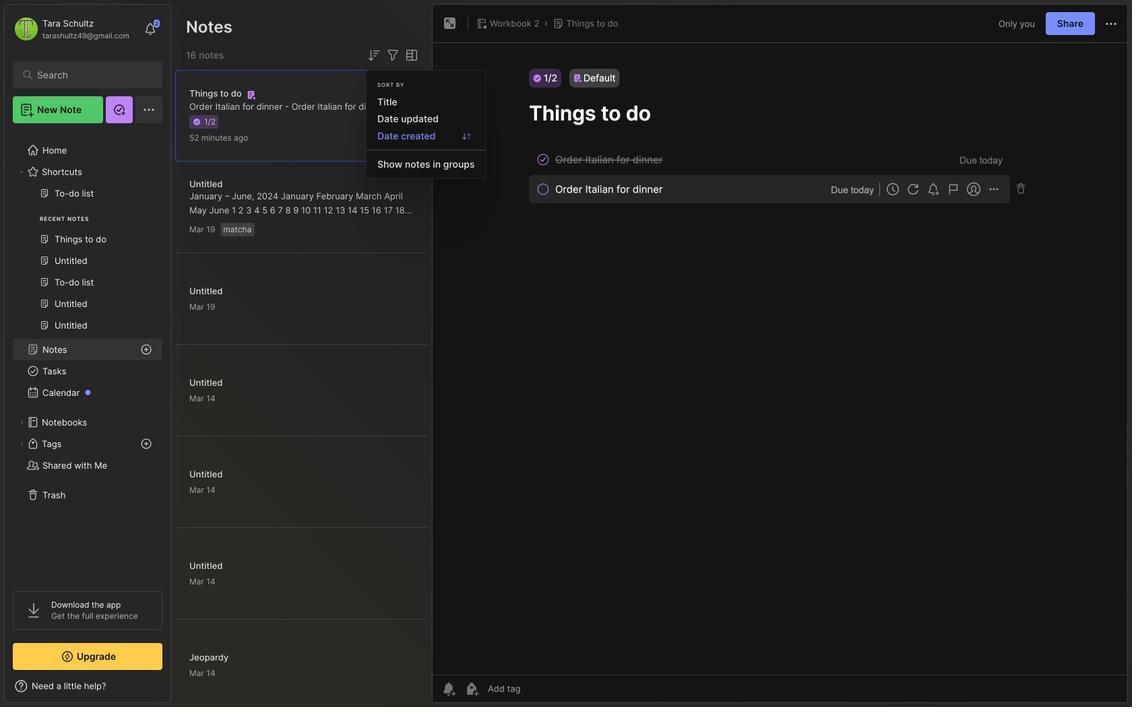 Task type: describe. For each thing, give the bounding box(es) containing it.
expand notebooks image
[[18, 419, 26, 427]]

Account field
[[13, 16, 129, 42]]

expand tags image
[[18, 440, 26, 448]]

add tag image
[[464, 682, 480, 698]]

Add filters field
[[385, 47, 401, 63]]

group inside main element
[[13, 183, 162, 345]]

add a reminder image
[[441, 682, 457, 698]]

more actions image
[[1104, 16, 1120, 32]]



Task type: locate. For each thing, give the bounding box(es) containing it.
Sort options field
[[366, 47, 382, 63]]

expand note image
[[442, 16, 458, 32]]

tree
[[5, 131, 171, 580]]

group
[[13, 183, 162, 345]]

Search text field
[[37, 69, 145, 82]]

add filters image
[[385, 47, 401, 63]]

Add tag field
[[487, 684, 588, 695]]

None search field
[[37, 67, 145, 83]]

none search field inside main element
[[37, 67, 145, 83]]

View options field
[[401, 47, 420, 63]]

note window element
[[432, 4, 1129, 707]]

main element
[[0, 0, 175, 708]]

tree inside main element
[[5, 131, 171, 580]]

More actions field
[[1104, 15, 1120, 32]]

Note Editor text field
[[433, 42, 1128, 676]]

WHAT'S NEW field
[[5, 676, 171, 698]]

click to collapse image
[[170, 683, 180, 699]]

dropdown list menu
[[367, 94, 486, 173]]



Task type: vqa. For each thing, say whether or not it's contained in the screenshot.
Sort options field
yes



